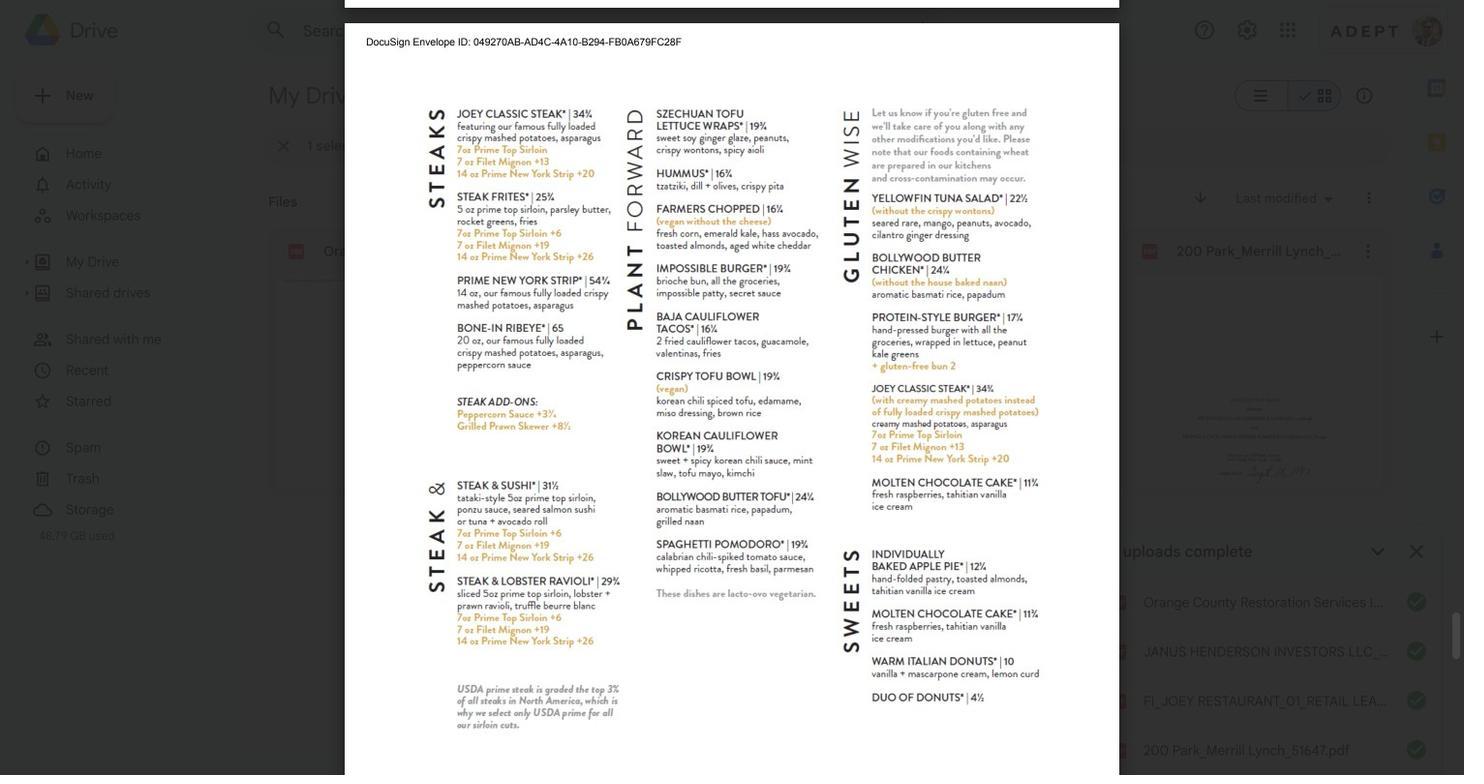 Task type: locate. For each thing, give the bounding box(es) containing it.
1 row from the left
[[268, 228, 537, 514]]

1 vertical spatial orange county restoration services inc_663181_lse_271953.pdf element
[[1095, 579, 1390, 618]]

0 vertical spatial pdf image
[[1111, 645, 1126, 661]]

0 vertical spatial fi_joey restaurant_01_retail lease.pdf element
[[893, 242, 1061, 262]]

200 park_merrill lynch_51647.pdf element
[[1177, 242, 1345, 262], [1095, 727, 1350, 766]]

pdf image for the bottommost janus henderson investors llc_683951_lse_264403 (1).pdf element
[[1111, 645, 1126, 661]]

janus henderson investors llc_683951_lse_264403 (1).pdf pdf more info (option + →) cell
[[553, 228, 822, 514]]

fi_joey restaurant_01_retail lease.pdf element
[[893, 242, 1061, 262], [1095, 678, 1390, 717]]

list item
[[399, 77, 597, 115]]

storage element
[[66, 498, 230, 523]]

1 vertical spatial fi_joey restaurant_01_retail lease.pdf element
[[1095, 678, 1390, 717]]

region
[[268, 181, 1391, 760]]

0 vertical spatial orange county restoration services inc_663181_lse_271953.pdf element
[[324, 242, 492, 262]]

1 horizontal spatial orange county restoration services inc_663181_lse_271953.pdf element
[[1095, 579, 1390, 618]]

starred items element
[[66, 389, 230, 415]]

0 vertical spatial pdf image
[[1111, 596, 1126, 611]]

items shared with me element
[[66, 327, 230, 353]]

200 park_merrill lynch_51647.pdf pdf more info (option + →) cell
[[1122, 228, 1391, 514]]

add a comment image
[[1138, 19, 1161, 43]]

navigation
[[15, 139, 232, 543]]

pdf image for 200 park_merrill lynch_51647.pdf "element" in the 4 uploads complete dialog
[[1111, 744, 1126, 759]]

page 57 of 68 element
[[600, 722, 745, 764]]

print image
[[1184, 19, 1208, 43]]

pdf image
[[1111, 596, 1126, 611], [1111, 694, 1126, 710]]

fi_joey restaurant_01_retail lease.pdf element inside 4 uploads complete dialog
[[1095, 678, 1390, 717]]

1 pdf image from the top
[[1111, 596, 1126, 611]]

0 horizontal spatial orange county restoration services inc_663181_lse_271953.pdf element
[[324, 242, 492, 262]]

200 park_merrill lynch_51647.pdf element inside 4 uploads complete dialog
[[1095, 727, 1350, 766]]

download image
[[1231, 19, 1254, 43]]

pdf image for fi_joey restaurant_01_retail lease.pdf 'element' within 4 uploads complete dialog
[[1111, 694, 1126, 710]]

list
[[253, 77, 601, 115]]

2 pdf image from the top
[[1111, 744, 1126, 759]]

0 horizontal spatial fi_joey restaurant_01_retail lease.pdf element
[[893, 242, 1061, 262]]

1 horizontal spatial janus henderson investors llc_683951_lse_264403 (1).pdf element
[[1095, 629, 1390, 667]]

pdf image for the bottommost orange county restoration services inc_663181_lse_271953.pdf element
[[1111, 596, 1126, 611]]

trashed items element
[[66, 467, 230, 492]]

tree
[[15, 139, 232, 526]]

1 pdf image from the top
[[1111, 645, 1126, 661]]

0 vertical spatial janus henderson investors llc_683951_lse_264403 (1).pdf element
[[608, 242, 776, 262]]

orange county restoration services inc_663181_lse_271953.pdf element
[[324, 242, 492, 262], [1095, 579, 1390, 618]]

reverse sort direction image
[[1192, 189, 1210, 206]]

2 pdf image from the top
[[1111, 694, 1126, 710]]

None search field
[[248, 7, 947, 53]]

previous image
[[27, 376, 50, 400]]

row
[[268, 228, 537, 514], [553, 228, 822, 514], [837, 228, 1106, 514], [1122, 228, 1391, 514]]

1 horizontal spatial fi_joey restaurant_01_retail lease.pdf element
[[1095, 678, 1390, 717]]

home element
[[66, 141, 230, 167]]

spam element
[[66, 436, 230, 461]]

0 horizontal spatial janus henderson investors llc_683951_lse_264403 (1).pdf element
[[608, 242, 776, 262]]

1 vertical spatial janus henderson investors llc_683951_lse_264403 (1).pdf element
[[1095, 629, 1390, 667]]

3 row from the left
[[837, 228, 1106, 514]]

4 uploads complete dialog
[[1093, 526, 1441, 776]]

tab list
[[1410, 61, 1464, 722]]

1 vertical spatial pdf image
[[1111, 694, 1126, 710]]

orange county restoration services inc_663181_lse_271953.pdf element inside "cell"
[[324, 242, 492, 262]]

0 vertical spatial 200 park_merrill lynch_51647.pdf element
[[1177, 242, 1345, 262]]

more actions image
[[1277, 19, 1301, 43]]

janus henderson investors llc_683951_lse_264403 (1).pdf element
[[608, 242, 776, 262], [1095, 629, 1390, 667]]

1 vertical spatial pdf image
[[1111, 744, 1126, 759]]

pdf image
[[1111, 645, 1126, 661], [1111, 744, 1126, 759]]

activity element
[[66, 172, 230, 198]]

1 vertical spatial 200 park_merrill lynch_51647.pdf element
[[1095, 727, 1350, 766]]



Task type: vqa. For each thing, say whether or not it's contained in the screenshot.
List Option
yes



Task type: describe. For each thing, give the bounding box(es) containing it.
4 row from the left
[[1122, 228, 1391, 514]]

recent items element
[[66, 358, 230, 384]]

workspaces element
[[66, 203, 230, 229]]

close image
[[19, 19, 43, 43]]

quick sharing actions image
[[1423, 31, 1431, 35]]

search google drive image
[[257, 11, 295, 49]]

orange county restoration services inc_663181_lse_271953.pdf pdf more info (option + →) cell
[[268, 228, 537, 514]]

showing viewer. dialog
[[0, 0, 1464, 776]]

2 row from the left
[[553, 228, 822, 514]]

200 park_merrill lynch_51647.pdf element inside cell
[[1177, 242, 1345, 262]]

fi_joey restaurant_01_retail lease.pdf element inside cell
[[893, 242, 1061, 262]]

List radio
[[1235, 80, 1288, 111]]

fi_joey restaurant_01_retail lease.pdf pdf more info (option + →) cell
[[837, 228, 1106, 514]]

Grid radio
[[1288, 80, 1341, 111]]

janus henderson investors llc_683951_lse_264403 (1).pdf element inside cell
[[608, 242, 776, 262]]

4 uploads complete element
[[1110, 542, 1253, 562]]

pdf icon image
[[61, 22, 78, 40]]

share. private to only me. image
[[1340, 25, 1358, 42]]



